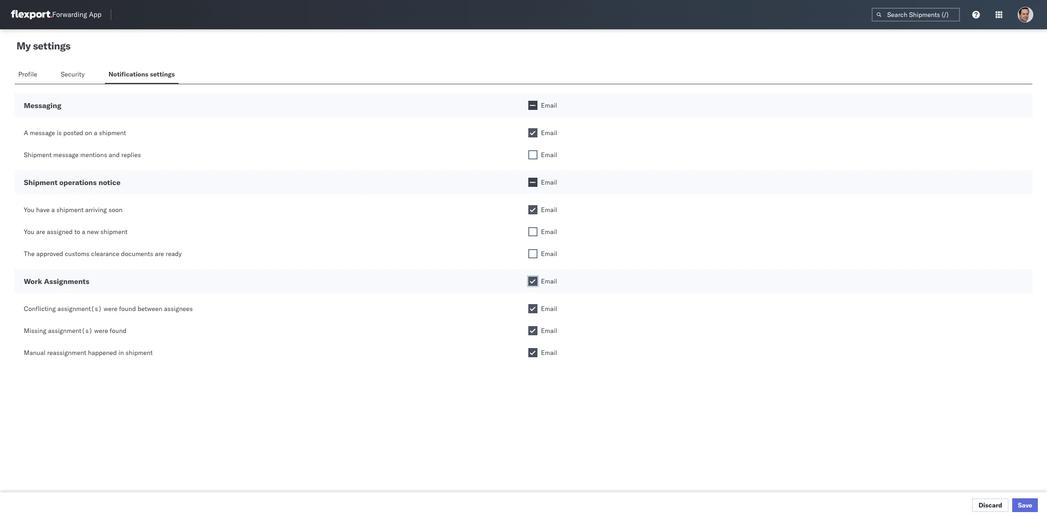 Task type: vqa. For each thing, say whether or not it's contained in the screenshot.
Schedule Pickup from Los Angeles International Airport button
no



Task type: describe. For each thing, give the bounding box(es) containing it.
profile
[[18, 70, 37, 78]]

have
[[36, 206, 50, 214]]

were for conflicting
[[104, 305, 118, 313]]

my settings
[[16, 39, 70, 52]]

security
[[61, 70, 85, 78]]

flexport. image
[[11, 10, 52, 19]]

a
[[24, 129, 28, 137]]

soon
[[109, 206, 123, 214]]

settings for my settings
[[33, 39, 70, 52]]

email for a message is posted on a shipment
[[541, 129, 558, 137]]

email for you have a shipment arriving soon
[[541, 206, 558, 214]]

conflicting
[[24, 305, 56, 313]]

save
[[1019, 501, 1033, 510]]

posted
[[63, 129, 83, 137]]

missing assignment(s) were found
[[24, 327, 127, 335]]

2 horizontal spatial a
[[94, 129, 97, 137]]

notifications settings button
[[105, 66, 179, 84]]

notice
[[99, 178, 121, 187]]

1 vertical spatial a
[[51, 206, 55, 214]]

shipment message mentions and replies
[[24, 151, 141, 159]]

a message is posted on a shipment
[[24, 129, 126, 137]]

assignment(s) for conflicting
[[58, 305, 102, 313]]

discard
[[979, 501, 1003, 510]]

forwarding
[[52, 10, 87, 19]]

conflicting assignment(s) were found between assignees
[[24, 305, 193, 313]]

messaging
[[24, 101, 61, 110]]

email for missing assignment(s) were found
[[541, 327, 558, 335]]

shipment up and
[[99, 129, 126, 137]]

email for messaging
[[541, 101, 558, 110]]

and
[[109, 151, 120, 159]]

forwarding app
[[52, 10, 102, 19]]

work
[[24, 277, 42, 286]]

is
[[57, 129, 62, 137]]

email for manual reassignment happened in shipment
[[541, 349, 558, 357]]

email for work assignments
[[541, 277, 558, 285]]

email for shipment message mentions and replies
[[541, 151, 558, 159]]

missing
[[24, 327, 46, 335]]

assignees
[[164, 305, 193, 313]]

my
[[16, 39, 31, 52]]

assigned
[[47, 228, 73, 236]]

app
[[89, 10, 102, 19]]

profile button
[[15, 66, 42, 84]]

reassignment
[[47, 349, 86, 357]]

approved
[[36, 250, 63, 258]]

shipment right new
[[100, 228, 128, 236]]

work assignments
[[24, 277, 89, 286]]



Task type: locate. For each thing, give the bounding box(es) containing it.
happened
[[88, 349, 117, 357]]

on
[[85, 129, 92, 137]]

in
[[119, 349, 124, 357]]

were
[[104, 305, 118, 313], [94, 327, 108, 335]]

11 email from the top
[[541, 349, 558, 357]]

0 horizontal spatial settings
[[33, 39, 70, 52]]

None checkbox
[[529, 128, 538, 137], [529, 150, 538, 159], [529, 205, 538, 214], [529, 326, 538, 335], [529, 348, 538, 357], [529, 128, 538, 137], [529, 150, 538, 159], [529, 205, 538, 214], [529, 326, 538, 335], [529, 348, 538, 357]]

between
[[138, 305, 163, 313]]

shipment up you are assigned to a new shipment
[[56, 206, 84, 214]]

1 vertical spatial shipment
[[24, 178, 58, 187]]

are left "assigned"
[[36, 228, 45, 236]]

shipment up have
[[24, 178, 58, 187]]

assignments
[[44, 277, 89, 286]]

settings right notifications at left top
[[150, 70, 175, 78]]

settings right my
[[33, 39, 70, 52]]

3 email from the top
[[541, 151, 558, 159]]

1 horizontal spatial are
[[155, 250, 164, 258]]

notifications
[[109, 70, 148, 78]]

1 horizontal spatial a
[[82, 228, 85, 236]]

email for conflicting assignment(s) were found between assignees
[[541, 305, 558, 313]]

were up happened
[[94, 327, 108, 335]]

you are assigned to a new shipment
[[24, 228, 128, 236]]

manual
[[24, 349, 46, 357]]

found
[[119, 305, 136, 313], [110, 327, 127, 335]]

shipment
[[24, 151, 52, 159], [24, 178, 58, 187]]

5 email from the top
[[541, 206, 558, 214]]

0 horizontal spatial a
[[51, 206, 55, 214]]

manual reassignment happened in shipment
[[24, 349, 153, 357]]

found up in at the bottom of page
[[110, 327, 127, 335]]

message
[[30, 129, 55, 137], [53, 151, 79, 159]]

None checkbox
[[529, 101, 538, 110], [529, 178, 538, 187], [529, 227, 538, 236], [529, 249, 538, 258], [529, 277, 538, 286], [529, 304, 538, 313], [529, 101, 538, 110], [529, 178, 538, 187], [529, 227, 538, 236], [529, 249, 538, 258], [529, 277, 538, 286], [529, 304, 538, 313]]

shipment down the 'a'
[[24, 151, 52, 159]]

1 vertical spatial were
[[94, 327, 108, 335]]

to
[[74, 228, 80, 236]]

shipment operations notice
[[24, 178, 121, 187]]

were for missing
[[94, 327, 108, 335]]

1 email from the top
[[541, 101, 558, 110]]

1 vertical spatial message
[[53, 151, 79, 159]]

1 vertical spatial are
[[155, 250, 164, 258]]

0 vertical spatial are
[[36, 228, 45, 236]]

documents
[[121, 250, 153, 258]]

email
[[541, 101, 558, 110], [541, 129, 558, 137], [541, 151, 558, 159], [541, 178, 558, 186], [541, 206, 558, 214], [541, 228, 558, 236], [541, 250, 558, 258], [541, 277, 558, 285], [541, 305, 558, 313], [541, 327, 558, 335], [541, 349, 558, 357]]

2 email from the top
[[541, 129, 558, 137]]

notifications settings
[[109, 70, 175, 78]]

message for a
[[30, 129, 55, 137]]

assignment(s) up missing assignment(s) were found
[[58, 305, 102, 313]]

email for you are assigned to a new shipment
[[541, 228, 558, 236]]

1 shipment from the top
[[24, 151, 52, 159]]

found for conflicting assignment(s) were found between assignees
[[119, 305, 136, 313]]

you
[[24, 206, 34, 214], [24, 228, 34, 236]]

settings
[[33, 39, 70, 52], [150, 70, 175, 78]]

you left have
[[24, 206, 34, 214]]

shipment right in at the bottom of page
[[126, 349, 153, 357]]

0 vertical spatial found
[[119, 305, 136, 313]]

7 email from the top
[[541, 250, 558, 258]]

you have a shipment arriving soon
[[24, 206, 123, 214]]

are left ready
[[155, 250, 164, 258]]

shipment for shipment message mentions and replies
[[24, 151, 52, 159]]

2 shipment from the top
[[24, 178, 58, 187]]

the approved customs clearance documents are ready
[[24, 250, 182, 258]]

shipment
[[99, 129, 126, 137], [56, 206, 84, 214], [100, 228, 128, 236], [126, 349, 153, 357]]

replies
[[121, 151, 141, 159]]

1 you from the top
[[24, 206, 34, 214]]

1 vertical spatial found
[[110, 327, 127, 335]]

discard button
[[973, 499, 1010, 512]]

settings for notifications settings
[[150, 70, 175, 78]]

1 vertical spatial you
[[24, 228, 34, 236]]

message right the 'a'
[[30, 129, 55, 137]]

email for the approved customs clearance documents are ready
[[541, 250, 558, 258]]

clearance
[[91, 250, 119, 258]]

were left between
[[104, 305, 118, 313]]

arriving
[[85, 206, 107, 214]]

4 email from the top
[[541, 178, 558, 186]]

save button
[[1013, 499, 1039, 512]]

message for shipment
[[53, 151, 79, 159]]

a
[[94, 129, 97, 137], [51, 206, 55, 214], [82, 228, 85, 236]]

Search Shipments (/) text field
[[872, 8, 961, 22]]

you for you have a shipment arriving soon
[[24, 206, 34, 214]]

2 you from the top
[[24, 228, 34, 236]]

assignment(s) up reassignment
[[48, 327, 93, 335]]

10 email from the top
[[541, 327, 558, 335]]

a right have
[[51, 206, 55, 214]]

operations
[[59, 178, 97, 187]]

0 vertical spatial message
[[30, 129, 55, 137]]

you up the on the top left
[[24, 228, 34, 236]]

shipment for shipment operations notice
[[24, 178, 58, 187]]

assignment(s) for missing
[[48, 327, 93, 335]]

0 vertical spatial assignment(s)
[[58, 305, 102, 313]]

mentions
[[80, 151, 107, 159]]

customs
[[65, 250, 90, 258]]

6 email from the top
[[541, 228, 558, 236]]

found left between
[[119, 305, 136, 313]]

8 email from the top
[[541, 277, 558, 285]]

1 vertical spatial assignment(s)
[[48, 327, 93, 335]]

the
[[24, 250, 35, 258]]

0 vertical spatial you
[[24, 206, 34, 214]]

0 vertical spatial were
[[104, 305, 118, 313]]

1 vertical spatial settings
[[150, 70, 175, 78]]

assignment(s)
[[58, 305, 102, 313], [48, 327, 93, 335]]

1 horizontal spatial settings
[[150, 70, 175, 78]]

0 horizontal spatial are
[[36, 228, 45, 236]]

0 vertical spatial settings
[[33, 39, 70, 52]]

0 vertical spatial a
[[94, 129, 97, 137]]

message down is
[[53, 151, 79, 159]]

0 vertical spatial shipment
[[24, 151, 52, 159]]

a right on
[[94, 129, 97, 137]]

a right to
[[82, 228, 85, 236]]

2 vertical spatial a
[[82, 228, 85, 236]]

9 email from the top
[[541, 305, 558, 313]]

forwarding app link
[[11, 10, 102, 19]]

ready
[[166, 250, 182, 258]]

security button
[[57, 66, 90, 84]]

email for shipment operations notice
[[541, 178, 558, 186]]

found for missing assignment(s) were found
[[110, 327, 127, 335]]

you for you are assigned to a new shipment
[[24, 228, 34, 236]]

new
[[87, 228, 99, 236]]

settings inside button
[[150, 70, 175, 78]]

are
[[36, 228, 45, 236], [155, 250, 164, 258]]



